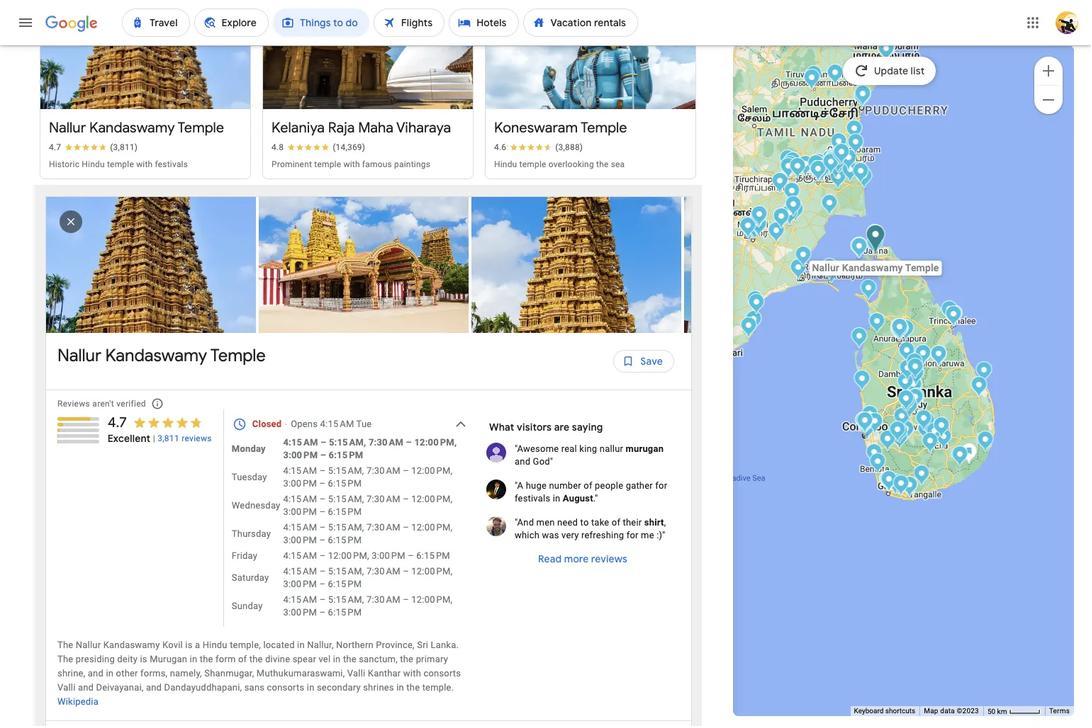 Task type: locate. For each thing, give the bounding box(es) containing it.
valli down shrine,
[[57, 683, 76, 694]]

men
[[537, 518, 555, 529]]

read
[[539, 554, 562, 566]]

japanese peace pagoda - rumassala image
[[881, 471, 897, 495]]

khan clock tower image
[[856, 412, 872, 435]]

with inside the nallur kandaswamy kovil is a hindu temple, located in nallur, northern province, sri lanka. the presiding deity is murugan in the form of the divine spear vel in the sanctum, the primary shrine, and in other forms, namely, shanmugar, muthukumaraswami, valli kanthar with consorts valli and deivayanai, and dandayuddhapani, sans consorts in secondary shrines in the temple. wikipedia
[[403, 669, 421, 680]]

mottai gopura vasal athi kumbeshvarar temple image
[[826, 149, 842, 172]]

azhagar kovil image
[[750, 207, 767, 230]]

0 vertical spatial reviews
[[182, 434, 212, 444]]

with down primary
[[403, 669, 421, 680]]

christian reformed church of sri lanka image
[[857, 412, 873, 435]]

kandaswamy up (3,811)
[[89, 119, 175, 137]]

temple down (3,811)
[[107, 160, 134, 170]]

5 4:15 am – 5:15 am, 7:30 am – 12:00 pm, 3:00 pm – 6:15 pm from the top
[[283, 595, 453, 619]]

4.7 for the 4.7 out of 5 stars from 3,811 reviews image at the top left
[[49, 143, 61, 153]]

for inside , which was very refreshing for me :)"
[[627, 531, 639, 542]]

1 4:15 am – 5:15 am, 7:30 am – 12:00 pm, 3:00 pm – 6:15 pm from the top
[[283, 438, 457, 461]]

jaya sri maha bodhi image
[[892, 320, 908, 344]]

4:15 am for thursday
[[283, 523, 317, 534]]

for down their
[[627, 531, 639, 542]]

reviews right 3,811
[[182, 434, 212, 444]]

4:15 am – 5:15 am, 7:30 am – 12:00 pm, 3:00 pm – 6:15 pm for monday
[[283, 438, 457, 461]]

arulmigu viralimalai murugan temple image
[[772, 172, 788, 195]]

excellent
[[108, 433, 151, 446]]

saying
[[572, 422, 603, 434]]

3:00 pm right wednesday
[[283, 507, 317, 518]]

reviews down refreshing at the right bottom of page
[[592, 554, 628, 566]]

hindu right a
[[203, 641, 227, 651]]

ridi viharaya රිදි විහාරය image
[[897, 373, 914, 396]]

0 vertical spatial nallur
[[49, 119, 86, 137]]

0 horizontal spatial festivals
[[155, 160, 188, 170]]

0 horizontal spatial reviews
[[182, 434, 212, 444]]

presiding
[[76, 655, 115, 666]]

sri mahalingaswami kovil image
[[831, 146, 847, 170]]

and down forms, at the bottom left of the page
[[146, 683, 162, 694]]

0 horizontal spatial temple
[[107, 160, 134, 170]]

4:15 am – 5:15 am, 7:30 am – 12:00 pm, 3:00 pm – 6:15 pm up 4:15 am – 12:00 pm, 3:00 pm – 6:15 pm
[[283, 523, 453, 546]]

the nallur kandaswamy kovil is a hindu temple, located in nallur, northern province, sri lanka. the presiding deity is murugan in the form of the divine spear vel in the sanctum, the primary shrine, and in other forms, namely, shanmugar, muthukumaraswami, valli kanthar with consorts valli and deivayanai, and dandayuddhapani, sans consorts in secondary shrines in the temple. wikipedia
[[57, 641, 461, 708]]

is
[[185, 641, 193, 651], [140, 655, 147, 666]]

0 vertical spatial the
[[57, 641, 73, 651]]

of down temple,
[[238, 655, 247, 666]]

0 horizontal spatial consorts
[[267, 683, 305, 694]]

."
[[594, 494, 598, 505]]

historic
[[49, 160, 80, 170]]

embekka dewalaya image
[[902, 393, 918, 417]]

historic hindu temple with festivals
[[49, 160, 188, 170]]

0 horizontal spatial with
[[136, 160, 153, 170]]

list item
[[46, 107, 259, 424], [472, 108, 684, 423], [259, 198, 472, 334], [684, 198, 897, 334]]

4.7 out of 5 stars from 3,811 reviews. excellent. element
[[108, 415, 212, 446]]

4:15 am inside wednesday 4:15 am – 5:15 am, 7:30 am – 12:00 pm, 3:00 pm – 6:15 pm
[[283, 495, 317, 505]]

gandhi memorial museum image
[[745, 217, 762, 240]]

4:15 am – 5:15 am, 7:30 am – 12:00 pm, 3:00 pm – 6:15 pm up northern
[[283, 595, 453, 619]]

3:00 pm
[[283, 451, 318, 461], [283, 479, 317, 490], [283, 507, 317, 518], [283, 536, 317, 546], [372, 551, 406, 562], [283, 580, 317, 590], [283, 608, 317, 619]]

4.7 inside '4.7 out of 5 stars from 3,811 reviews. excellent.' element
[[108, 415, 127, 432]]

nallur up reviews
[[57, 346, 101, 367]]

maritime museum image
[[880, 471, 897, 494]]

uchi pillaiyar temple image
[[782, 157, 798, 181]]

the down a
[[200, 655, 213, 666]]

kothduwa rajamaha viharaya image
[[870, 453, 886, 476]]

2 horizontal spatial temple
[[520, 160, 547, 170]]

keyboard shortcuts button
[[854, 707, 916, 717]]

temple for kelaniya
[[314, 160, 341, 170]]

5:15 am, up northern
[[328, 595, 364, 606]]

map data ©2023
[[924, 708, 979, 716]]

people
[[595, 481, 624, 492]]

hindu down 4.6
[[494, 160, 517, 170]]

5:15 am, down tue
[[329, 438, 366, 449]]

5:15 am, down wednesday 4:15 am – 5:15 am, 7:30 am – 12:00 pm, 3:00 pm – 6:15 pm
[[328, 523, 364, 534]]

consorts down muthukumaraswami,
[[267, 683, 305, 694]]

5:15 am,
[[329, 438, 366, 449], [328, 466, 364, 477], [328, 495, 364, 505], [328, 523, 364, 534], [328, 567, 364, 578], [328, 595, 364, 606]]

maritime and naval history museum image
[[945, 305, 962, 329]]

of up august ."
[[584, 481, 593, 492]]

2 horizontal spatial with
[[403, 669, 421, 680]]

4:15 am for monday
[[283, 438, 318, 449]]

2 4:15 am – 5:15 am, 7:30 am – 12:00 pm, 3:00 pm – 6:15 pm from the top
[[283, 466, 453, 490]]

50 km button
[[984, 707, 1045, 717]]

pidurangala royal cave temple image
[[915, 344, 931, 368]]

1 horizontal spatial hindu
[[203, 641, 227, 651]]

4:15 am – 5:15 am, 7:30 am – 12:00 pm, 3:00 pm – 6:15 pm for tuesday
[[283, 466, 453, 490]]

nallur
[[600, 444, 624, 455]]

form
[[216, 655, 236, 666]]

nawagamua pattini temple image
[[867, 412, 883, 436]]

0 vertical spatial 4.7
[[49, 143, 61, 153]]

secondary
[[317, 683, 361, 694]]

friday
[[232, 551, 258, 562]]

and
[[515, 457, 531, 468], [88, 669, 104, 680], [78, 683, 94, 694], [146, 683, 162, 694]]

province,
[[376, 641, 415, 651]]

adisham hall image
[[926, 422, 943, 446]]

arulmigu subramaniya swami temple, image
[[741, 220, 757, 243]]

in right vel
[[333, 655, 341, 666]]

nachiyar koil image
[[830, 151, 846, 175]]

maha
[[358, 119, 394, 137]]

1 vertical spatial 4.7
[[108, 415, 127, 432]]

keyboard
[[854, 708, 884, 716]]

koneswaram temple image
[[946, 305, 962, 328]]

saraswathi mahal library image
[[810, 160, 826, 183]]

for
[[656, 481, 668, 492], [627, 531, 639, 542]]

thanjavur maratha palace image
[[810, 160, 826, 183]]

sea
[[611, 160, 625, 170]]

1 vertical spatial for
[[627, 531, 639, 542]]

2 vertical spatial of
[[238, 655, 247, 666]]

3:00 pm right saturday
[[283, 580, 317, 590]]

kelaniya raja maha viharaya
[[272, 119, 451, 137]]

nallur up the 4.7 out of 5 stars from 3,811 reviews image at the top left
[[49, 119, 86, 137]]

"and men need to take of their shirt
[[515, 518, 664, 529]]

thillai natarajar temple, chidambaram image
[[846, 120, 862, 143]]

kovil
[[162, 641, 183, 651]]

0 vertical spatial of
[[584, 481, 593, 492]]

the
[[596, 160, 609, 170], [200, 655, 213, 666], [249, 655, 263, 666], [343, 655, 357, 666], [400, 655, 414, 666], [407, 683, 420, 694]]

4:15 am – 5:15 am, 7:30 am – 12:00 pm, 3:00 pm – 6:15 pm down tue
[[283, 438, 457, 461]]

4:15 am – 5:15 am, 7:30 am – 12:00 pm, 3:00 pm – 6:15 pm for thursday
[[283, 523, 453, 546]]

of inside the nallur kandaswamy kovil is a hindu temple, located in nallur, northern province, sri lanka. the presiding deity is murugan in the form of the divine spear vel in the sanctum, the primary shrine, and in other forms, namely, shanmugar, muthukumaraswami, valli kanthar with consorts valli and deivayanai, and dandayuddhapani, sans consorts in secondary shrines in the temple. wikipedia
[[238, 655, 247, 666]]

5:15 am, for monday
[[329, 438, 366, 449]]

arulmigu thiyaagaraaja swaamy temple image
[[842, 161, 858, 184]]

thirumohoor shri kalameghaperumal temple image
[[750, 215, 767, 239]]

koneswaram
[[494, 119, 578, 137]]

with down (3,811)
[[136, 160, 153, 170]]

3,811 reviews link
[[158, 434, 212, 445]]

reviews
[[182, 434, 212, 444], [592, 554, 628, 566]]

basilica of our lady of good health image
[[856, 167, 872, 190]]

0 horizontal spatial is
[[140, 655, 147, 666]]

1 vertical spatial kandaswamy
[[105, 346, 207, 367]]

balana fort image
[[898, 390, 914, 413]]

5:15 am, up 4:15 am – 12:00 pm, 3:00 pm – 6:15 pm
[[328, 495, 364, 505]]

tuesday
[[232, 473, 267, 483]]

forms,
[[141, 669, 168, 680]]

kelaniya raja maha viharaya image
[[860, 411, 877, 434]]

4.7 for '4.7 out of 5 stars from 3,811 reviews. excellent.' element
[[108, 415, 127, 432]]

0 horizontal spatial of
[[238, 655, 247, 666]]

rassagala image
[[971, 376, 987, 400]]

kothandaramar temple image
[[823, 262, 840, 285]]

dambulla royal cave temple and golden temple image
[[908, 352, 924, 376]]

12:00 pm, for thursday
[[412, 523, 453, 534]]

abhayagiri pagoda image
[[892, 318, 908, 342]]

nallur up presiding
[[76, 641, 101, 651]]

3:00 pm up nallur,
[[283, 608, 317, 619]]

5:15 am, inside wednesday 4:15 am – 5:15 am, 7:30 am – 12:00 pm, 3:00 pm – 6:15 pm
[[328, 495, 364, 505]]

in down kanthar
[[397, 683, 404, 694]]

pampuranathar temple image
[[840, 149, 857, 172]]

4.7 up historic
[[49, 143, 61, 153]]

maha viharaya, anuradhapura image
[[892, 320, 908, 344]]

1 horizontal spatial 4.7
[[108, 415, 127, 432]]

kanthar
[[368, 669, 401, 680]]

0 horizontal spatial for
[[627, 531, 639, 542]]

3:00 pm up wednesday 4:15 am – 5:15 am, 7:30 am – 12:00 pm, 3:00 pm – 6:15 pm
[[283, 479, 317, 490]]

and down "awesome
[[515, 457, 531, 468]]

is left a
[[185, 641, 193, 651]]

vel
[[319, 655, 331, 666]]

4:15 am – 5:15 am, 7:30 am – 12:00 pm, 3:00 pm – 6:15 pm up wednesday 4:15 am – 5:15 am, 7:30 am – 12:00 pm, 3:00 pm – 6:15 pm
[[283, 466, 453, 490]]

5:15 am, down 4:15 am – 12:00 pm, 3:00 pm – 6:15 pm
[[328, 567, 364, 578]]

4.7 inside image
[[49, 143, 61, 153]]

murugan
[[150, 655, 187, 666]]

6:15 pm inside wednesday 4:15 am – 5:15 am, 7:30 am – 12:00 pm, 3:00 pm – 6:15 pm
[[328, 507, 362, 518]]

nallur kandaswamy temple element
[[57, 345, 266, 379]]

12:00 pm, for saturday
[[412, 567, 453, 578]]

hindu
[[82, 160, 105, 170], [494, 160, 517, 170], [203, 641, 227, 651]]

colombo lotus tower image
[[857, 412, 873, 436]]

0 vertical spatial nallur kandaswamy temple
[[49, 119, 224, 137]]

nallur
[[49, 119, 86, 137], [57, 346, 101, 367], [76, 641, 101, 651]]

6:15 pm for tuesday
[[328, 479, 362, 490]]

colombo fort old lighthouse & clock tower image
[[855, 412, 872, 435]]

4.7 up 'excellent'
[[108, 415, 127, 432]]

in down number
[[553, 494, 561, 505]]

3:00 pm for thursday
[[283, 536, 317, 546]]

festivals inside "a huge number of people gather for festivals in
[[515, 494, 551, 505]]

tiruvanaikovil arulmigu jambukeswarar akilandeswari temple image
[[782, 156, 799, 179]]

"a
[[515, 481, 524, 492]]

consorts up temple.
[[424, 669, 461, 680]]

shri mariamman kovil punnainallur, thanjavur image
[[814, 160, 830, 183]]

1 horizontal spatial with
[[344, 160, 360, 170]]

1 vertical spatial valli
[[57, 683, 76, 694]]

terms link
[[1050, 708, 1070, 716]]

kande vihara temple image
[[866, 444, 882, 467]]

raja
[[328, 119, 355, 137]]

1 horizontal spatial of
[[584, 481, 593, 492]]

⋅
[[284, 420, 288, 430]]

12:00 pm,
[[414, 438, 457, 449], [412, 466, 453, 477], [412, 495, 453, 505], [412, 523, 453, 534], [328, 551, 369, 562], [412, 567, 453, 578], [412, 595, 453, 606]]

twin ponds (කුට්ටම් පොකුණ) image
[[892, 318, 908, 342]]

nallur,
[[307, 641, 334, 651]]

3:00 pm right thursday
[[283, 536, 317, 546]]

arulmigu peruvudaiyar temple, gangaikonda cholapuram image
[[831, 132, 847, 156]]

0 horizontal spatial hindu
[[82, 160, 105, 170]]

what visitors are saying
[[489, 422, 603, 434]]

3 temple from the left
[[520, 160, 547, 170]]

old royal palace image
[[907, 388, 923, 412]]

na uyana aranya (monastery) image
[[899, 359, 916, 383]]

thiruchendur murugan temple image
[[745, 310, 762, 334]]

valli up secondary
[[347, 669, 366, 680]]

temple,
[[230, 641, 261, 651]]

pahiyangala image
[[879, 430, 896, 454]]

thuparama vihara image
[[892, 320, 908, 343]]

1 horizontal spatial valli
[[347, 669, 366, 680]]

4 4:15 am – 5:15 am, 7:30 am – 12:00 pm, 3:00 pm – 6:15 pm from the top
[[283, 567, 453, 590]]

sri munnessarama devalaya image
[[854, 370, 870, 393]]

1 horizontal spatial festivals
[[515, 494, 551, 505]]

jetavanaramaya image
[[892, 320, 909, 343]]

–
[[321, 438, 327, 449], [406, 438, 412, 449], [320, 451, 326, 461], [320, 466, 326, 477], [403, 466, 409, 477], [319, 479, 326, 490], [320, 495, 326, 505], [403, 495, 409, 505], [319, 507, 326, 518], [320, 523, 326, 534], [403, 523, 409, 534], [319, 536, 326, 546], [320, 551, 326, 562], [408, 551, 414, 562], [320, 567, 326, 578], [403, 567, 409, 578], [319, 580, 326, 590], [320, 595, 326, 606], [403, 595, 409, 606], [319, 608, 326, 619]]

with down (14,369)
[[344, 160, 360, 170]]

arulmigu mariamman temple samayapuram image
[[784, 151, 801, 175]]

koneswaram temple
[[494, 119, 627, 137]]

0 vertical spatial is
[[185, 641, 193, 651]]

1 horizontal spatial consorts
[[424, 669, 461, 680]]

and inside "awesome real king nallur murugan and god"
[[515, 457, 531, 468]]

3:00 pm down opens at the bottom left of page
[[283, 451, 318, 461]]

for right gather
[[656, 481, 668, 492]]

5:15 am, up wednesday 4:15 am – 5:15 am, 7:30 am – 12:00 pm, 3:00 pm – 6:15 pm
[[328, 466, 364, 477]]

4:15 am – 5:15 am, 7:30 am – 12:00 pm, 3:00 pm – 6:15 pm down 4:15 am – 12:00 pm, 3:00 pm – 6:15 pm
[[283, 567, 453, 590]]

6:15 pm for thursday
[[328, 536, 362, 546]]

wilpattu national park image
[[869, 312, 885, 336]]

list
[[46, 107, 897, 424]]

4:15 am – 12:00 pm, 3:00 pm – 6:15 pm
[[283, 551, 450, 562]]

degalldoruwa raja maha viharaya image
[[909, 388, 925, 411]]

divine
[[265, 655, 290, 666]]

the down "province,"
[[400, 655, 414, 666]]

0 vertical spatial festivals
[[155, 160, 188, 170]]

gangarama sima malaka image
[[857, 413, 873, 437]]

of right the take
[[612, 518, 621, 529]]

nallur kandaswamy temple up (3,811)
[[49, 119, 224, 137]]

kelaniya
[[272, 119, 325, 137]]

to
[[581, 518, 589, 529]]

avukana buddha statue image
[[899, 342, 915, 365]]

arikamedu image
[[854, 87, 870, 110]]

2 vertical spatial nallur
[[76, 641, 101, 651]]

2 horizontal spatial of
[[612, 518, 621, 529]]

1 vertical spatial the
[[57, 655, 73, 666]]

keerimalai naguleswaram kovil image
[[867, 224, 883, 247]]

yanai malai ancient jain hills image
[[749, 214, 765, 237]]

lionel wendt art centre image
[[857, 414, 873, 437]]

temple down the 4.8 out of 5 stars from 14,369 reviews image
[[314, 160, 341, 170]]

reviews inside excellent | 3,811 reviews
[[182, 434, 212, 444]]

kandaswamy up 'reviews aren't verified' image
[[105, 346, 207, 367]]

number
[[549, 481, 582, 492]]

2 temple from the left
[[314, 160, 341, 170]]

sri natha devalaya - ශ්‍රී නාථ දේවාලය image
[[907, 388, 923, 412]]

nallur kandaswamy temple up 'reviews aren't verified' image
[[57, 346, 266, 367]]

mulgirigala raja maha viharaya image
[[914, 465, 930, 488]]

shrine,
[[57, 669, 85, 680]]

reviews
[[57, 400, 90, 410]]

of
[[584, 481, 593, 492], [612, 518, 621, 529], [238, 655, 247, 666]]

1 horizontal spatial for
[[656, 481, 668, 492]]

map region
[[612, 0, 1092, 727]]

1 horizontal spatial reviews
[[592, 554, 628, 566]]

0 vertical spatial for
[[656, 481, 668, 492]]

3:00 pm for tuesday
[[283, 479, 317, 490]]

1 vertical spatial nallur kandaswamy temple
[[57, 346, 266, 367]]

arulmigu kulasai mutharamman temple - kulasekharapatnam, thoothukudi, tamilnadu image
[[740, 317, 757, 340]]

karpaga vinayagar temple image
[[780, 204, 797, 227]]

1 vertical spatial festivals
[[515, 494, 551, 505]]

kandaswamy inside nallur kandaswamy temple element
[[105, 346, 207, 367]]

4:15 am for tuesday
[[283, 466, 317, 477]]

1 horizontal spatial temple
[[314, 160, 341, 170]]

0 horizontal spatial 4.7
[[49, 143, 61, 153]]

the
[[57, 641, 73, 651], [57, 655, 73, 666]]

sri gnanambiga sametha sri thenupureeswarar thirukovil image
[[823, 151, 840, 175]]

3 4:15 am – 5:15 am, 7:30 am – 12:00 pm, 3:00 pm – 6:15 pm from the top
[[283, 523, 453, 546]]

temple down 4.6 out of 5 stars from 3,888 reviews "image"
[[520, 160, 547, 170]]

hindu temple overlooking the sea
[[494, 160, 625, 170]]

lankarama image
[[891, 319, 907, 342]]

is right deity
[[140, 655, 147, 666]]

visitors
[[517, 422, 552, 434]]

chithannavasal/sitthanavasal/siddhanavasal rock-cut jain hill image
[[784, 182, 800, 205]]

hindu down the 4.7 out of 5 stars from 3,811 reviews image at the top left
[[82, 160, 105, 170]]

famous
[[362, 160, 392, 170]]

arulmigu swamimalai swaminatha swamy temple image
[[822, 149, 838, 173]]

ambuluwawa tower image
[[901, 397, 918, 420]]

velgam vehera buddhist temple | වෙල්ගම් වෙහෙර image
[[941, 300, 958, 324]]

shrines
[[363, 683, 394, 694]]

2 vertical spatial kandaswamy
[[103, 641, 160, 651]]

navagraha temple image
[[795, 246, 811, 269]]

are
[[554, 422, 570, 434]]

valli
[[347, 669, 366, 680], [57, 683, 76, 694]]

"and
[[515, 518, 534, 529]]

menikdena archeological reserve and arboretum | මැණික්දෙන පුරාවිද්‍යා රක්ෂිතය සහ වෘක්ෂෝද්‍යානය image
[[907, 358, 923, 381]]

verified
[[116, 400, 146, 410]]

in down a
[[190, 655, 197, 666]]

historical mansion museum image
[[880, 471, 897, 494]]

temple
[[107, 160, 134, 170], [314, 160, 341, 170], [520, 160, 547, 170]]

kandaswamy up deity
[[103, 641, 160, 651]]

sigiriya image
[[915, 345, 931, 368]]

immaculate conception cathedral image
[[855, 85, 871, 108]]

of inside "a huge number of people gather for festivals in
[[584, 481, 593, 492]]

©2023
[[957, 708, 979, 716]]

sri agneeswarar temple image
[[833, 143, 850, 166]]

closed ⋅ opens 4:15 am tue
[[252, 420, 372, 430]]



Task type: describe. For each thing, give the bounding box(es) containing it.
sri lanka air force museum image
[[859, 419, 875, 442]]

6:15 pm for sunday
[[328, 608, 362, 619]]

batticaloa dutch fort image
[[976, 361, 992, 385]]

matara fort image
[[901, 476, 918, 500]]

"awesome
[[515, 444, 559, 455]]

overlooking
[[549, 160, 594, 170]]

5:15 am, for tuesday
[[328, 466, 364, 477]]

brihadeeswara temple image
[[810, 161, 826, 184]]

2 horizontal spatial hindu
[[494, 160, 517, 170]]

lanka.
[[431, 641, 459, 651]]

spear
[[293, 655, 316, 666]]

7:30 am for thursday
[[367, 523, 401, 534]]

aren't
[[92, 400, 114, 410]]

nallur inside the nallur kandaswamy kovil is a hindu temple, located in nallur, northern province, sri lanka. the presiding deity is murugan in the form of the divine spear vel in the sanctum, the primary shrine, and in other forms, namely, shanmugar, muthukumaraswami, valli kanthar with consorts valli and deivayanai, and dandayuddhapani, sans consorts in secondary shrines in the temple. wikipedia
[[76, 641, 101, 651]]

close detail image
[[54, 205, 88, 239]]

murugan
[[626, 444, 664, 455]]

other
[[116, 669, 138, 680]]

northern
[[336, 641, 374, 651]]

pasupatheeswarar temple image
[[823, 153, 839, 176]]

for inside "a huge number of people gather for festivals in
[[656, 481, 668, 492]]

zoom in map image
[[1040, 62, 1058, 79]]

ruhunu maha kataragama dewalaya image
[[952, 446, 968, 469]]

mihintale image
[[898, 320, 914, 343]]

terms
[[1050, 708, 1070, 716]]

in up the spear
[[297, 641, 305, 651]]

1 vertical spatial nallur
[[57, 346, 101, 367]]

saturday
[[232, 573, 269, 584]]

7:30 am for monday
[[369, 438, 404, 449]]

rajagopalaswamy temple image
[[830, 168, 846, 191]]

kailasanathar temple image
[[846, 24, 862, 48]]

update list
[[874, 65, 925, 77]]

4.7 out of 5 stars from 3,811 reviews image
[[49, 142, 138, 154]]

sanctum,
[[359, 655, 398, 666]]

vekkaliyamman temple image
[[780, 157, 797, 181]]

6:15 pm for saturday
[[328, 580, 362, 590]]

shirt
[[645, 518, 664, 529]]

fort frederick image
[[946, 305, 962, 328]]

wednesday 4:15 am – 5:15 am, 7:30 am – 12:00 pm, 3:00 pm – 6:15 pm
[[232, 495, 453, 518]]

arulmigu abathsagayeswarar temple image
[[828, 157, 844, 181]]

god"
[[533, 457, 553, 468]]

dutch museum image
[[856, 412, 872, 435]]

dharasuram temple image
[[824, 149, 840, 173]]

primary
[[416, 655, 448, 666]]

paintings
[[394, 160, 431, 170]]

sri lakshmi narayani golden temple image
[[807, 22, 823, 46]]

1 vertical spatial is
[[140, 655, 147, 666]]

lovamahapaya ලෝවාමහාපාය image
[[892, 320, 908, 344]]

4:15 am for sunday
[[283, 595, 317, 606]]

shri kailasanathar temple - chandran temple image
[[810, 153, 826, 176]]

wikipedia link
[[57, 698, 99, 708]]

deity
[[117, 655, 138, 666]]

6:15 pm for monday
[[329, 451, 363, 461]]

(3,888)
[[556, 143, 583, 153]]

dakshinachitra heritage museum image
[[882, 26, 898, 49]]

and down presiding
[[88, 669, 104, 680]]

"a huge number of people gather for festivals in
[[515, 481, 668, 505]]

anuradhapura moonstone |සඳකඩ පහන image
[[891, 318, 907, 342]]

5:15 am, for sunday
[[328, 595, 364, 606]]

3:00 pm for monday
[[283, 451, 318, 461]]

a
[[195, 641, 200, 651]]

1 vertical spatial consorts
[[267, 683, 305, 694]]

:)"
[[657, 531, 666, 542]]

and up wikipedia
[[78, 683, 94, 694]]

temple.
[[422, 683, 454, 694]]

ekambaranathar temple image
[[846, 24, 862, 48]]

wikipedia
[[57, 698, 99, 708]]

5:15 am, for saturday
[[328, 567, 364, 578]]

arulmigu sri oppiliappan temple image
[[829, 149, 845, 172]]

was
[[542, 531, 559, 542]]

queen victoria park image
[[916, 410, 932, 433]]

"awesome real king nallur murugan and god"
[[515, 444, 664, 468]]

nallur kandaswamy temple image
[[866, 224, 885, 256]]

taprobana image
[[893, 475, 909, 498]]

sri navaneetheswarar swami temple, sikkal image
[[853, 162, 869, 185]]

st. lucia's cathedral image
[[857, 411, 873, 434]]

wednesday
[[232, 501, 280, 512]]

0 horizontal spatial valli
[[57, 683, 76, 694]]

, which was very refreshing for me :)"
[[515, 518, 666, 542]]

4.6 out of 5 stars from 3,888 reviews image
[[494, 142, 583, 154]]

5:15 am, for thursday
[[328, 523, 364, 534]]

thirumayam fort image
[[785, 195, 801, 219]]

3:00 pm for saturday
[[283, 580, 317, 590]]

galle dutch fort image
[[879, 471, 896, 494]]

7:30 am for sunday
[[367, 595, 401, 606]]

need
[[558, 518, 578, 529]]

in left other
[[106, 669, 114, 680]]

50 km
[[988, 708, 1009, 716]]

7:30 am for tuesday
[[367, 466, 401, 477]]

in down muthukumaraswami,
[[307, 683, 315, 694]]

4:15 am for saturday
[[283, 567, 317, 578]]

sri kamakshi amman temple, kanchipuram image
[[847, 24, 863, 48]]

the down northern
[[343, 655, 357, 666]]

sri ranganatha swamy temple, srirangam (divya desam) image
[[782, 155, 798, 178]]

sri dalada maligawa image
[[907, 388, 923, 412]]

more
[[565, 554, 589, 566]]

1 vertical spatial of
[[612, 518, 621, 529]]

in inside "a huge number of people gather for festivals in
[[553, 494, 561, 505]]

king
[[580, 444, 597, 455]]

12:00 pm, for sunday
[[412, 595, 453, 606]]

galle fort clock tower image
[[879, 471, 896, 494]]

temple for koneswaram
[[520, 160, 547, 170]]

data
[[941, 708, 955, 716]]

,
[[664, 518, 666, 529]]

12:00 pm, for tuesday
[[412, 466, 453, 477]]

0 vertical spatial valli
[[347, 669, 366, 680]]

august ."
[[563, 494, 598, 505]]

3:00 pm for sunday
[[283, 608, 317, 619]]

prominent temple with famous paintings
[[272, 160, 431, 170]]

the left sea
[[596, 160, 609, 170]]

nageswaran temple image
[[826, 149, 842, 172]]

which
[[515, 531, 540, 542]]

3:00 pm down wednesday 4:15 am – 5:15 am, 7:30 am – 12:00 pm, 3:00 pm – 6:15 pm
[[372, 551, 406, 562]]

varadharaja perumal temple image
[[848, 26, 865, 49]]

stupa image
[[931, 345, 947, 368]]

save
[[641, 356, 663, 368]]

refreshing
[[582, 531, 624, 542]]

rameswaram tv tower image
[[821, 258, 838, 281]]

7:30 am for saturday
[[367, 567, 401, 578]]

sri
[[417, 641, 428, 651]]

muthukumaraswami,
[[257, 669, 345, 680]]

0 vertical spatial kandaswamy
[[89, 119, 175, 137]]

3,811
[[158, 434, 179, 444]]

hindu inside the nallur kandaswamy kovil is a hindu temple, located in nallur, northern province, sri lanka. the presiding deity is murugan in the form of the divine spear vel in the sanctum, the primary shrine, and in other forms, namely, shanmugar, muthukumaraswami, valli kanthar with consorts valli and deivayanai, and dandayuddhapani, sans consorts in secondary shrines in the temple. wikipedia
[[203, 641, 227, 651]]

real
[[562, 444, 577, 455]]

the down temple,
[[249, 655, 263, 666]]

reviews aren't verified image
[[140, 388, 174, 422]]

huge
[[526, 481, 547, 492]]

4.8 out of 5 stars from 14,369 reviews image
[[272, 142, 365, 154]]

aa online nadi astrology in vaitheeswaran koil temple | a1 sri agasthiya mahasiva nadi jodhida nilayam vaitheeswaran koil image
[[848, 133, 864, 156]]

2 the from the top
[[57, 655, 73, 666]]

4.8
[[272, 143, 284, 153]]

kundrakudi arulmigu shanmuganathan temple image
[[782, 204, 798, 227]]

national museum galle image
[[880, 471, 897, 494]]

km
[[998, 708, 1007, 716]]

0 vertical spatial consorts
[[424, 669, 461, 680]]

ceylon tea museum image
[[906, 390, 923, 414]]

1 temple from the left
[[107, 160, 134, 170]]

kallanai image
[[789, 157, 806, 181]]

august
[[563, 494, 594, 505]]

reviews aren't verified
[[57, 400, 146, 410]]

sunday
[[232, 602, 263, 612]]

|
[[153, 434, 155, 444]]

sri muththumari amman kovil - matale, image
[[906, 376, 923, 400]]

vandiyur mariamman teppakulam image
[[746, 217, 762, 241]]

horton plains national park image
[[918, 420, 934, 444]]

list
[[911, 65, 925, 77]]

1 vertical spatial reviews
[[592, 554, 628, 566]]

ibbankatuwa megalithic tombs image
[[906, 353, 923, 376]]

me
[[641, 531, 655, 542]]

arulmigu kampahareswar thirukovil (sharabeshwarar kovil) image
[[829, 146, 845, 170]]

fort jaffna image
[[867, 234, 883, 257]]

railway museum kadugannawa image
[[899, 391, 916, 415]]

12:00 pm, for monday
[[414, 438, 457, 449]]

v. o. chidambaranar port trust image
[[748, 293, 765, 317]]

arulmigu arunachaleswarar temple image
[[806, 65, 822, 88]]

prominent
[[272, 160, 312, 170]]

gingee fort image
[[827, 63, 843, 87]]

sri thayumanavar temple image
[[782, 157, 798, 181]]

excellent | 3,811 reviews
[[108, 433, 212, 446]]

viharaya
[[396, 119, 451, 137]]

read more reviews
[[539, 554, 628, 566]]

india seashell museum image
[[878, 40, 894, 63]]

1 the from the top
[[57, 641, 73, 651]]

aadhijagannatha perumal thirukoil thirupullani image
[[790, 259, 806, 282]]

rathnapura national museum image
[[892, 428, 908, 451]]

7:30 am inside wednesday 4:15 am – 5:15 am, 7:30 am – 12:00 pm, 3:00 pm – 6:15 pm
[[367, 495, 401, 505]]

keyboard shortcuts
[[854, 708, 916, 716]]

gather
[[626, 481, 653, 492]]

sarangapani temple image
[[826, 149, 842, 172]]

chettinad palace image
[[787, 200, 804, 224]]

12:00 pm, inside wednesday 4:15 am – 5:15 am, 7:30 am – 12:00 pm, 3:00 pm – 6:15 pm
[[412, 495, 453, 505]]

1 horizontal spatial is
[[185, 641, 193, 651]]

3:00 pm inside wednesday 4:15 am – 5:15 am, 7:30 am – 12:00 pm, 3:00 pm – 6:15 pm
[[283, 507, 317, 518]]

kandy national museum image
[[907, 388, 923, 412]]

arulmigu ramanathaswamy temple image
[[822, 259, 838, 282]]

kuragala ancient buddhist monastery image
[[922, 432, 938, 456]]

4:15 am – 5:15 am, 7:30 am – 12:00 pm, 3:00 pm – 6:15 pm for sunday
[[283, 595, 453, 619]]

map
[[924, 708, 939, 716]]

dandayuddhapani,
[[164, 683, 242, 694]]

shanmugar,
[[204, 669, 254, 680]]

very
[[562, 531, 579, 542]]

independence square image
[[857, 414, 874, 437]]

sans
[[244, 683, 265, 694]]

what
[[489, 422, 515, 434]]

4:15 am – 5:15 am, 7:30 am – 12:00 pm, 3:00 pm – 6:15 pm for saturday
[[283, 567, 453, 590]]

poondi madha basilica image
[[797, 155, 814, 178]]

(14,369)
[[333, 143, 365, 153]]

meenakshi amman temple image
[[745, 217, 761, 241]]

manora, monument image
[[821, 194, 838, 217]]

kandaswamy inside the nallur kandaswamy kovil is a hindu temple, located in nallur, northern province, sri lanka. the presiding deity is murugan in the form of the divine spear vel in the sanctum, the primary shrine, and in other forms, namely, shanmugar, muthukumaraswami, valli kanthar with consorts valli and deivayanai, and dandayuddhapani, sans consorts in secondary shrines in the temple. wikipedia
[[103, 641, 160, 651]]

the left temple.
[[407, 683, 420, 694]]

4:15 am for friday
[[283, 551, 317, 562]]

thursday
[[232, 529, 271, 540]]

kuda ravana ella (water fall) image
[[933, 417, 950, 440]]

deivayanai,
[[96, 683, 144, 694]]

beira lake image
[[857, 412, 873, 436]]

thirukkoshtiyur sri arulmigu sowmiya narayana perumall temple image
[[773, 207, 789, 231]]



Task type: vqa. For each thing, say whether or not it's contained in the screenshot.


